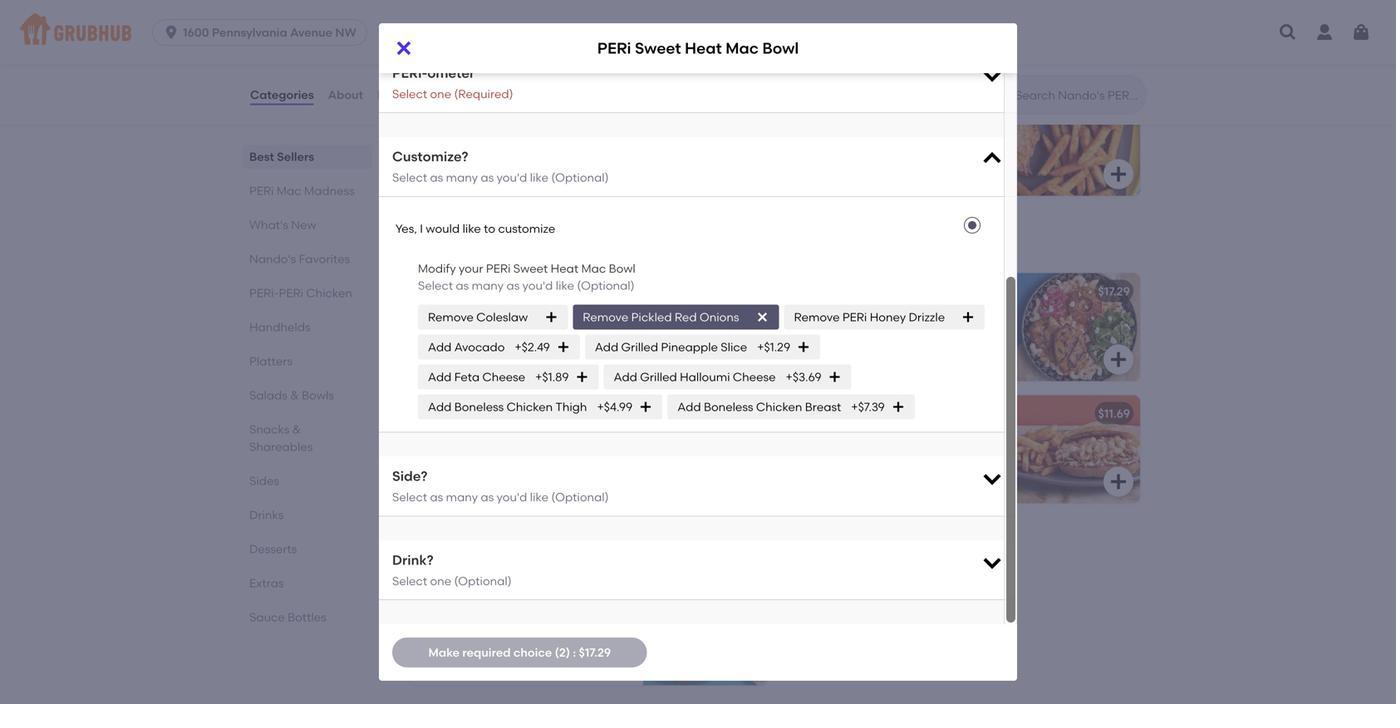 Task type: describe. For each thing, give the bounding box(es) containing it.
sauce bottles
[[249, 610, 327, 624]]

+$7.39
[[852, 400, 885, 414]]

(required)
[[454, 87, 513, 101]]

many for side?
[[446, 490, 478, 504]]

select for drink?
[[392, 574, 427, 588]]

drizzle. inside your choice of peri-peri chicken, avocado, roasted red peppers, grilled corn over our creamy, four- cheese peri mac, finished with a peri ranch drizzle.
[[485, 497, 524, 512]]

as down "over"
[[481, 490, 494, 504]]

coleslaw
[[477, 310, 528, 324]]

2 vertical spatial heat
[[485, 284, 513, 298]]

served
[[452, 646, 491, 660]]

finished inside your choice of peri-peri chicken, avocado, roasted red peppers, grilled corn over our creamy, four- cheese peri mac, finished with a peri ranch drizzle.
[[520, 481, 564, 495]]

peri chicken rainbow bowl $18.49
[[422, 141, 580, 175]]

add for add grilled halloumi cheese
[[614, 370, 638, 384]]

boneless for add boneless chicken breast
[[704, 400, 754, 414]]

grilled inside a little sweet. a little heat. the perfect flame-grilled game day treat.  served with peri ranch.
[[500, 629, 535, 643]]

avenue
[[290, 25, 333, 39]]

halloumi
[[680, 370, 730, 384]]

yes,
[[396, 221, 417, 236]]

with inside your choice of peri-peri chicken, avocado, roasted red peppers, grilled corn over our creamy, four- cheese peri mac, finished with a peri ranch drizzle.
[[567, 481, 591, 495]]

make required choice (2) : $17.29
[[429, 645, 611, 660]]

peri sweet heat mac bowl image
[[644, 273, 768, 381]]

1 vertical spatial new
[[472, 538, 511, 559]]

1 vertical spatial madness
[[493, 234, 571, 255]]

onion, inside your choice of peri-peri chicken, house-made coleslaw, pickled red onion, and four-cheese peri mac, finished with a peri honey drizzle.
[[419, 341, 454, 356]]

customize?
[[392, 149, 469, 165]]

like inside "modify your peri sweet heat mac bowl select as many as you'd like (optional)"
[[556, 278, 574, 292]]

add avocado
[[428, 340, 505, 354]]

sauce
[[249, 610, 285, 624]]

select inside "modify your peri sweet heat mac bowl select as many as you'd like (optional)"
[[418, 278, 453, 292]]

about button
[[327, 65, 364, 125]]

mac inside "modify your peri sweet heat mac bowl select as many as you'd like (optional)"
[[582, 261, 606, 276]]

grilled for halloumi
[[640, 370, 677, 384]]

remove peri honey drizzle
[[794, 310, 945, 324]]

made
[[458, 325, 491, 339]]

best
[[249, 150, 274, 164]]

modify
[[418, 261, 456, 276]]

flame-
[[463, 629, 500, 643]]

many inside "modify your peri sweet heat mac bowl select as many as you'd like (optional)"
[[472, 278, 504, 292]]

would
[[426, 221, 460, 236]]

1 cheese from the left
[[483, 370, 526, 384]]

snacks & shareables
[[249, 422, 313, 454]]

pickled
[[632, 310, 672, 324]]

0 horizontal spatial new
[[291, 218, 316, 232]]

remove for remove peri honey drizzle
[[794, 310, 840, 324]]

sides
[[249, 474, 279, 488]]

peri honey wings
[[419, 589, 522, 603]]

you'd for side?
[[497, 490, 527, 504]]

onions
[[700, 310, 740, 324]]

svg image inside main navigation navigation
[[1279, 22, 1299, 42]]

snacks
[[249, 422, 290, 436]]

you'd inside "modify your peri sweet heat mac bowl select as many as you'd like (optional)"
[[523, 278, 553, 292]]

select for customize?
[[392, 171, 427, 185]]

red inside your choice of peri-peri chicken, avocado, roasted red peppers, grilled corn over our creamy, four- cheese peri mac, finished with a peri ranch drizzle.
[[521, 447, 540, 461]]

treat.
[[419, 646, 450, 660]]

chicken for peri-peri chicken
[[306, 286, 352, 300]]

chicken inside peri chicken rainbow bowl $18.49
[[450, 141, 497, 155]]

0 horizontal spatial what's new
[[249, 218, 316, 232]]

1600 pennsylvania avenue nw button
[[152, 19, 374, 46]]

many for customize?
[[446, 171, 478, 185]]

slice
[[721, 340, 748, 354]]

with inside your choice of peri-peri chicken, house-made coleslaw, pickled red onion, and four-cheese peri mac, finished with a peri honey drizzle.
[[466, 358, 489, 373]]

Search Nando's PERi-PERi Chicken search field
[[1014, 87, 1142, 103]]

1 horizontal spatial $18.49
[[724, 406, 758, 421]]

your choice of peri-peri chicken, house-made coleslaw, pickled red onion, and four-cheese peri mac, finished with a peri honey drizzle.
[[419, 308, 612, 373]]

pineapple,
[[829, 325, 890, 339]]

as up to
[[481, 171, 494, 185]]

best sellers
[[249, 150, 314, 164]]

ranch.
[[548, 646, 587, 660]]

house-
[[419, 325, 458, 339]]

peri-peri chicken
[[249, 286, 352, 300]]

2 vertical spatial sweet
[[448, 284, 482, 298]]

handhelds
[[249, 320, 311, 334]]

0 horizontal spatial $17.29
[[579, 645, 611, 660]]

one inside "drink? select one (optional)"
[[430, 574, 452, 588]]

yes, i would like to customize
[[396, 221, 556, 236]]

sellers
[[277, 150, 314, 164]]

bottles
[[288, 610, 327, 624]]

grilled inside your choice of peri-peri chicken, avocado, roasted red peppers, grilled corn over our creamy, four- cheese peri mac, finished with a peri ranch drizzle.
[[419, 464, 454, 478]]

2 horizontal spatial sweet
[[635, 39, 681, 57]]

choice for made
[[446, 308, 485, 322]]

$11.69
[[1099, 406, 1131, 421]]

2 little from the left
[[507, 612, 531, 626]]

of for roasted
[[487, 430, 498, 444]]

add for add boneless chicken thigh
[[428, 400, 452, 414]]

peri- inside your choice of peri-peri chicken, house-made coleslaw, pickled red onion, and four-cheese peri mac, finished with a peri honey drizzle.
[[501, 308, 531, 322]]

2 horizontal spatial honey
[[870, 310, 906, 324]]

select for side?
[[392, 490, 427, 504]]

(2)
[[555, 645, 570, 660]]

bowl inside "modify your peri sweet heat mac bowl select as many as you'd like (optional)"
[[609, 261, 636, 276]]

add grilled pineapple slice
[[595, 340, 748, 354]]

cheese inside your choice of peri-peri chicken, house-made coleslaw, pickled red onion, and four-cheese peri mac, finished with a peri honey drizzle.
[[509, 341, 549, 356]]

your for your choice of peri-peri chicken, house-made coleslaw, pickled red onion, and four-cheese peri mac, finished with a peri honey drizzle.
[[419, 308, 444, 322]]

search icon image
[[989, 85, 1009, 105]]

drink? select one (optional)
[[392, 552, 512, 588]]

mac, inside your choice of peri-peri chicken, grilled pineapple, pickled red onion, arugula, feta, and four-cheese peri mac, finished with a lemon & herb peri-peri drizzle.
[[792, 358, 819, 373]]

(optional) inside 'side? select as many as you'd like (optional)'
[[551, 490, 609, 504]]

+
[[754, 589, 761, 603]]

chicken for add boneless chicken thigh
[[507, 400, 553, 414]]

$10.89 +
[[719, 589, 761, 603]]

of for made
[[487, 308, 498, 322]]

the
[[566, 612, 587, 626]]

boneless for add boneless chicken thigh
[[455, 400, 504, 414]]

add for add avocado
[[428, 340, 452, 354]]

add feta cheese
[[428, 370, 526, 384]]

honey inside your choice of peri-peri chicken, house-made coleslaw, pickled red onion, and four-cheese peri mac, finished with a peri honey drizzle.
[[530, 358, 566, 373]]

add for add boneless chicken breast
[[678, 400, 701, 414]]

peri inside a little sweet. a little heat. the perfect flame-grilled game day treat.  served with peri ranch.
[[520, 646, 545, 660]]

thigh
[[556, 400, 587, 414]]

as left the ranch
[[430, 490, 443, 504]]

remove pickled red onions
[[583, 310, 740, 324]]

over
[[485, 464, 509, 478]]

heat.
[[534, 612, 563, 626]]

perfect
[[419, 629, 460, 643]]

peri mac stack
[[792, 406, 881, 421]]

coleslaw,
[[494, 325, 546, 339]]

side? select as many as you'd like (optional)
[[392, 468, 609, 504]]

& inside your choice of peri-peri chicken, grilled pineapple, pickled red onion, arugula, feta, and four-cheese peri mac, finished with a lemon & herb peri-peri drizzle.
[[947, 358, 956, 373]]

avocado
[[455, 340, 505, 354]]

categories button
[[249, 65, 315, 125]]

our
[[512, 464, 531, 478]]

as down customize?
[[430, 171, 443, 185]]

peri inside peri chicken rainbow bowl $18.49
[[422, 141, 447, 155]]

choice for pineapple,
[[819, 308, 857, 322]]

choice down game at the left of page
[[514, 645, 552, 660]]

peri mac stack image
[[1016, 395, 1141, 503]]

heat inside "modify your peri sweet heat mac bowl select as many as you'd like (optional)"
[[551, 261, 579, 276]]

1 horizontal spatial $17.29
[[1099, 284, 1131, 298]]

roasted
[[475, 447, 519, 461]]

salads
[[249, 388, 288, 402]]

required
[[463, 645, 511, 660]]

customize
[[498, 221, 556, 236]]

1600
[[183, 25, 209, 39]]

favorites
[[299, 252, 350, 266]]

day
[[574, 629, 596, 643]]

peri mac power bowl image
[[644, 395, 768, 503]]

add boneless chicken breast
[[678, 400, 842, 414]]

make
[[429, 645, 460, 660]]

drizzle. inside your choice of peri-peri chicken, house-made coleslaw, pickled red onion, and four-cheese peri mac, finished with a peri honey drizzle.
[[569, 358, 607, 373]]

(optional) inside customize? select as many as you'd like (optional)
[[551, 171, 609, 185]]

+$1.89
[[536, 370, 569, 384]]

nando's
[[249, 252, 296, 266]]

1 horizontal spatial what's
[[406, 538, 467, 559]]

$18.49 inside peri chicken rainbow bowl $18.49
[[422, 161, 456, 175]]

nando's favorites
[[249, 252, 350, 266]]

arugula,
[[792, 341, 839, 356]]

cheese inside your choice of peri-peri chicken, avocado, roasted red peppers, grilled corn over our creamy, four- cheese peri mac, finished with a peri ranch drizzle.
[[419, 481, 460, 495]]

1 vertical spatial what's new
[[406, 538, 511, 559]]

red inside your choice of peri-peri chicken, grilled pineapple, pickled red onion, arugula, feta, and four-cheese peri mac, finished with a lemon & herb peri-peri drizzle.
[[936, 325, 955, 339]]

finished inside your choice of peri-peri chicken, house-made coleslaw, pickled red onion, and four-cheese peri mac, finished with a peri honey drizzle.
[[419, 358, 463, 373]]

feta
[[455, 370, 480, 384]]

1 horizontal spatial peri sweet heat mac bowl
[[598, 39, 799, 57]]

your for your choice of peri-peri chicken, avocado, roasted red peppers, grilled corn over our creamy, four- cheese peri mac, finished with a peri ranch drizzle.
[[419, 430, 444, 444]]

1 a from the left
[[419, 612, 427, 626]]

pennsylvania
[[212, 25, 287, 39]]

(optional) inside "drink? select one (optional)"
[[454, 574, 512, 588]]



Task type: vqa. For each thing, say whether or not it's contained in the screenshot.
"Sausage"
no



Task type: locate. For each thing, give the bounding box(es) containing it.
2 boneless from the left
[[704, 400, 754, 414]]

side?
[[392, 468, 428, 484]]

one
[[430, 87, 452, 101], [430, 574, 452, 588]]

four- down peppers, at the left bottom of page
[[582, 464, 609, 478]]

grilled for pineapple
[[622, 340, 659, 354]]

boneless down "add feta cheese"
[[455, 400, 504, 414]]

your inside your choice of peri-peri chicken, house-made coleslaw, pickled red onion, and four-cheese peri mac, finished with a peri honey drizzle.
[[419, 308, 444, 322]]

& inside snacks & shareables
[[292, 422, 301, 436]]

1 vertical spatial grilled
[[419, 464, 454, 478]]

honey up the 'pineapple,'
[[870, 310, 906, 324]]

0 horizontal spatial red
[[521, 447, 540, 461]]

sweet
[[635, 39, 681, 57], [514, 261, 548, 276], [448, 284, 482, 298]]

2 horizontal spatial grilled
[[792, 325, 826, 339]]

your inside your choice of peri-peri chicken, avocado, roasted red peppers, grilled corn over our creamy, four- cheese peri mac, finished with a peri ranch drizzle.
[[419, 430, 444, 444]]

choice inside your choice of peri-peri chicken, house-made coleslaw, pickled red onion, and four-cheese peri mac, finished with a peri honey drizzle.
[[446, 308, 485, 322]]

pickled down 'drizzle'
[[892, 325, 933, 339]]

pickled up +$2.49
[[549, 325, 590, 339]]

madness up "modify your peri sweet heat mac bowl select as many as you'd like (optional)"
[[493, 234, 571, 255]]

many down your
[[472, 278, 504, 292]]

choice up made
[[446, 308, 485, 322]]

drink?
[[392, 552, 434, 568]]

0 horizontal spatial a
[[492, 358, 500, 373]]

honey down +$2.49
[[530, 358, 566, 373]]

1 horizontal spatial mac,
[[579, 341, 607, 356]]

1 little from the left
[[430, 612, 454, 626]]

1 boneless from the left
[[455, 400, 504, 414]]

1 horizontal spatial finished
[[520, 481, 564, 495]]

0 horizontal spatial four-
[[482, 341, 509, 356]]

remove
[[428, 310, 474, 324], [583, 310, 629, 324], [794, 310, 840, 324]]

(optional) up peri honey wings
[[454, 574, 512, 588]]

1 horizontal spatial red
[[593, 325, 612, 339]]

& for snacks & shareables
[[292, 422, 301, 436]]

0 vertical spatial $17.29
[[1099, 284, 1131, 298]]

red down remove pickled red onions
[[593, 325, 612, 339]]

select right about
[[392, 87, 427, 101]]

0 horizontal spatial drizzle.
[[485, 497, 524, 512]]

drizzle. down "over"
[[485, 497, 524, 512]]

mac, down arugula,
[[792, 358, 819, 373]]

bowl
[[763, 39, 799, 57], [553, 141, 580, 155], [609, 261, 636, 276], [544, 284, 572, 298], [514, 406, 541, 421]]

1 and from the left
[[456, 341, 479, 356]]

with down the 'pineapple,'
[[869, 358, 892, 373]]

breast
[[805, 400, 842, 414]]

many down corn
[[446, 490, 478, 504]]

you'd up coleslaw
[[523, 278, 553, 292]]

onion, down house-
[[419, 341, 454, 356]]

0 vertical spatial &
[[947, 358, 956, 373]]

extras
[[249, 576, 284, 590]]

new up the nando's favorites on the left of the page
[[291, 218, 316, 232]]

select inside "drink? select one (optional)"
[[392, 574, 427, 588]]

onion, inside your choice of peri-peri chicken, grilled pineapple, pickled red onion, arugula, feta, and four-cheese peri mac, finished with a lemon & herb peri-peri drizzle.
[[958, 325, 992, 339]]

chicken,
[[558, 308, 607, 322], [931, 308, 980, 322], [558, 430, 607, 444]]

cheese up 'add boneless chicken breast'
[[733, 370, 776, 384]]

cheese up the add boneless chicken thigh
[[483, 370, 526, 384]]

2 vertical spatial many
[[446, 490, 478, 504]]

0 horizontal spatial sweet
[[448, 284, 482, 298]]

cheese inside your choice of peri-peri chicken, grilled pineapple, pickled red onion, arugula, feta, and four-cheese peri mac, finished with a lemon & herb peri-peri drizzle.
[[922, 341, 963, 356]]

peri
[[598, 39, 632, 57], [422, 141, 447, 155], [249, 184, 274, 198], [406, 234, 446, 255], [486, 261, 511, 276], [419, 284, 445, 298], [279, 286, 303, 300], [531, 308, 555, 322], [903, 308, 928, 322], [843, 310, 867, 324], [552, 341, 576, 356], [965, 341, 990, 356], [503, 358, 527, 373], [821, 375, 846, 389], [419, 406, 445, 421], [792, 406, 817, 421], [531, 430, 555, 444], [462, 481, 487, 495], [419, 497, 444, 512], [419, 589, 445, 603], [520, 646, 545, 660]]

honey up sweet.
[[448, 589, 484, 603]]

like inside customize? select as many as you'd like (optional)
[[530, 171, 549, 185]]

$10.89
[[719, 589, 754, 603]]

pickled inside your choice of peri-peri chicken, house-made coleslaw, pickled red onion, and four-cheese peri mac, finished with a peri honey drizzle.
[[549, 325, 590, 339]]

peri paradise mac bowl image
[[1016, 273, 1141, 381]]

grilled up arugula,
[[792, 325, 826, 339]]

platters
[[249, 354, 293, 368]]

with inside a little sweet. a little heat. the perfect flame-grilled game day treat.  served with peri ranch.
[[494, 646, 518, 660]]

add for add feta cheese
[[428, 370, 452, 384]]

choice inside your choice of peri-peri chicken, avocado, roasted red peppers, grilled corn over our creamy, four- cheese peri mac, finished with a peri ranch drizzle.
[[446, 430, 485, 444]]

1 horizontal spatial drizzle.
[[569, 358, 607, 373]]

peri- up the 'pineapple,'
[[874, 308, 903, 322]]

chicken, inside your choice of peri-peri chicken, house-made coleslaw, pickled red onion, and four-cheese peri mac, finished with a peri honey drizzle.
[[558, 308, 607, 322]]

1 horizontal spatial cheese
[[733, 370, 776, 384]]

one inside peri-ometer select one (required)
[[430, 87, 452, 101]]

2 vertical spatial mac,
[[490, 481, 517, 495]]

grilled down pickled
[[622, 340, 659, 354]]

what's down the ranch
[[406, 538, 467, 559]]

desserts
[[249, 542, 297, 556]]

1 vertical spatial peri sweet heat mac bowl
[[419, 284, 572, 298]]

remove for remove pickled red onions
[[583, 310, 629, 324]]

what's new down the ranch
[[406, 538, 511, 559]]

chicken, up peppers, at the left bottom of page
[[558, 430, 607, 444]]

little down wings at the left bottom of page
[[507, 612, 531, 626]]

0 vertical spatial peri sweet heat mac bowl
[[598, 39, 799, 57]]

of for pineapple,
[[860, 308, 871, 322]]

like inside yes, i would like to customize button
[[463, 221, 481, 236]]

a down +$4.99
[[593, 481, 601, 495]]

a down wings at the left bottom of page
[[496, 612, 504, 626]]

red inside your choice of peri-peri chicken, house-made coleslaw, pickled red onion, and four-cheese peri mac, finished with a peri honey drizzle.
[[593, 325, 612, 339]]

1 horizontal spatial peri mac madness
[[406, 234, 571, 255]]

ometer
[[428, 65, 475, 81]]

peri mac madness up your
[[406, 234, 571, 255]]

$18.49 up would
[[422, 161, 456, 175]]

peri-
[[392, 65, 428, 81], [249, 286, 279, 300], [501, 308, 531, 322], [874, 308, 903, 322], [792, 375, 821, 389], [501, 430, 531, 444]]

0 horizontal spatial cheese
[[419, 481, 460, 495]]

1 vertical spatial one
[[430, 574, 452, 588]]

1 vertical spatial &
[[290, 388, 299, 402]]

2 horizontal spatial mac,
[[792, 358, 819, 373]]

mac, right +$2.49
[[579, 341, 607, 356]]

a inside your choice of peri-peri chicken, grilled pineapple, pickled red onion, arugula, feta, and four-cheese peri mac, finished with a lemon & herb peri-peri drizzle.
[[895, 358, 903, 373]]

chicken, for pickled
[[558, 308, 607, 322]]

and inside your choice of peri-peri chicken, house-made coleslaw, pickled red onion, and four-cheese peri mac, finished with a peri honey drizzle.
[[456, 341, 479, 356]]

feta,
[[841, 341, 867, 356]]

chicken down "+$3.69"
[[756, 400, 803, 414]]

& left bowls
[[290, 388, 299, 402]]

main navigation navigation
[[0, 0, 1397, 65]]

many inside 'side? select as many as you'd like (optional)'
[[446, 490, 478, 504]]

0 horizontal spatial little
[[430, 612, 454, 626]]

svg image
[[1352, 22, 1372, 42], [163, 24, 180, 41], [394, 38, 414, 58], [981, 63, 1004, 87], [545, 311, 558, 324], [756, 311, 770, 324], [962, 311, 975, 324], [737, 349, 757, 369], [576, 370, 589, 384], [892, 400, 905, 414], [981, 551, 1004, 574]]

2 and from the left
[[870, 341, 892, 356]]

2 horizontal spatial finished
[[822, 358, 866, 373]]

1 pickled from the left
[[549, 325, 590, 339]]

add for add grilled pineapple slice
[[595, 340, 619, 354]]

like inside 'side? select as many as you'd like (optional)'
[[530, 490, 549, 504]]

1 vertical spatial $18.49
[[724, 406, 758, 421]]

drizzle. up thigh
[[569, 358, 607, 373]]

1 horizontal spatial boneless
[[704, 400, 754, 414]]

drizzle. up the +$7.39
[[848, 375, 887, 389]]

you'd inside customize? select as many as you'd like (optional)
[[497, 171, 527, 185]]

what's new up nando's
[[249, 218, 316, 232]]

1 horizontal spatial cheese
[[509, 341, 549, 356]]

red
[[675, 310, 697, 324]]

chicken, inside your choice of peri-peri chicken, grilled pineapple, pickled red onion, arugula, feta, and four-cheese peri mac, finished with a lemon & herb peri-peri drizzle.
[[931, 308, 980, 322]]

peri mac madness down sellers
[[249, 184, 355, 198]]

customize? select as many as you'd like (optional)
[[392, 149, 609, 185]]

+$1.29
[[758, 340, 791, 354]]

you'd down our
[[497, 490, 527, 504]]

1 horizontal spatial sweet
[[514, 261, 548, 276]]

+$4.99
[[597, 400, 633, 414]]

1 vertical spatial honey
[[530, 358, 566, 373]]

1 vertical spatial onion,
[[419, 341, 454, 356]]

as down your
[[456, 278, 469, 292]]

with down creamy,
[[567, 481, 591, 495]]

of inside your choice of peri-peri chicken, house-made coleslaw, pickled red onion, and four-cheese peri mac, finished with a peri honey drizzle.
[[487, 308, 498, 322]]

0 vertical spatial one
[[430, 87, 452, 101]]

your for your choice of peri-peri chicken, grilled pineapple, pickled red onion, arugula, feta, and four-cheese peri mac, finished with a lemon & herb peri-peri drizzle.
[[792, 308, 816, 322]]

1 horizontal spatial onion,
[[958, 325, 992, 339]]

many down customize?
[[446, 171, 478, 185]]

peri inside "modify your peri sweet heat mac bowl select as many as you'd like (optional)"
[[486, 261, 511, 276]]

(optional) down creamy,
[[551, 490, 609, 504]]

1 vertical spatial many
[[472, 278, 504, 292]]

of inside your choice of peri-peri chicken, grilled pineapple, pickled red onion, arugula, feta, and four-cheese peri mac, finished with a lemon & herb peri-peri drizzle.
[[860, 308, 871, 322]]

grilled down add grilled pineapple slice
[[640, 370, 677, 384]]

new up wings at the left bottom of page
[[472, 538, 511, 559]]

+$2.49
[[515, 340, 550, 354]]

0 vertical spatial grilled
[[792, 325, 826, 339]]

1 vertical spatial sweet
[[514, 261, 548, 276]]

0 vertical spatial heat
[[685, 39, 722, 57]]

0 vertical spatial many
[[446, 171, 478, 185]]

drinks
[[249, 508, 284, 522]]

of up roasted
[[487, 430, 498, 444]]

svg image
[[1279, 22, 1299, 42], [1109, 52, 1129, 72], [981, 147, 1004, 171], [1109, 164, 1129, 184], [557, 341, 570, 354], [797, 341, 811, 354], [1109, 349, 1129, 369], [829, 370, 842, 384], [640, 400, 653, 414], [981, 467, 1004, 490], [1109, 472, 1129, 492]]

pineapple
[[661, 340, 718, 354]]

cheese
[[509, 341, 549, 356], [922, 341, 963, 356], [419, 481, 460, 495]]

$18.49
[[422, 161, 456, 175], [724, 406, 758, 421]]

$18.49 down "halloumi"
[[724, 406, 758, 421]]

rainbow
[[500, 141, 550, 155]]

grilled down avocado,
[[419, 464, 454, 478]]

(optional) up customize
[[551, 171, 609, 185]]

many inside customize? select as many as you'd like (optional)
[[446, 171, 478, 185]]

1 horizontal spatial remove
[[583, 310, 629, 324]]

2 remove from the left
[[583, 310, 629, 324]]

chicken, for peppers,
[[558, 430, 607, 444]]

peri mac madness
[[249, 184, 355, 198], [406, 234, 571, 255]]

chicken
[[450, 141, 497, 155], [306, 286, 352, 300], [507, 400, 553, 414], [756, 400, 803, 414]]

four- down made
[[482, 341, 509, 356]]

cheese
[[483, 370, 526, 384], [733, 370, 776, 384]]

grilled
[[622, 340, 659, 354], [640, 370, 677, 384]]

2 horizontal spatial four-
[[895, 341, 922, 356]]

2 pickled from the left
[[892, 325, 933, 339]]

peri honey wings image
[[644, 577, 768, 685]]

a little sweet. a little heat. the perfect flame-grilled game day treat.  served with peri ranch.
[[419, 612, 596, 660]]

1 vertical spatial $17.29
[[579, 645, 611, 660]]

drizzle
[[909, 310, 945, 324]]

peri-ometer select one (required)
[[392, 65, 513, 101]]

0 vertical spatial honey
[[870, 310, 906, 324]]

0 vertical spatial grilled
[[622, 340, 659, 354]]

mac, inside your choice of peri-peri chicken, house-made coleslaw, pickled red onion, and four-cheese peri mac, finished with a peri honey drizzle.
[[579, 341, 607, 356]]

0 vertical spatial what's new
[[249, 218, 316, 232]]

with
[[466, 358, 489, 373], [869, 358, 892, 373], [567, 481, 591, 495], [494, 646, 518, 660]]

four-
[[482, 341, 509, 356], [895, 341, 922, 356], [582, 464, 609, 478]]

1 one from the top
[[430, 87, 452, 101]]

(optional)
[[551, 171, 609, 185], [577, 278, 635, 292], [551, 490, 609, 504], [454, 574, 512, 588]]

a left lemon
[[895, 358, 903, 373]]

& left herb
[[947, 358, 956, 373]]

0 vertical spatial $18.49
[[422, 161, 456, 175]]

and right feta,
[[870, 341, 892, 356]]

1 horizontal spatial what's new
[[406, 538, 511, 559]]

1 horizontal spatial heat
[[551, 261, 579, 276]]

cheese up lemon
[[922, 341, 963, 356]]

your up avocado,
[[419, 430, 444, 444]]

reviews button
[[377, 65, 425, 125]]

with inside your choice of peri-peri chicken, grilled pineapple, pickled red onion, arugula, feta, and four-cheese peri mac, finished with a lemon & herb peri-peri drizzle.
[[869, 358, 892, 373]]

1 vertical spatial drizzle.
[[848, 375, 887, 389]]

with down avocado
[[466, 358, 489, 373]]

1 vertical spatial heat
[[551, 261, 579, 276]]

remove up arugula,
[[794, 310, 840, 324]]

1 horizontal spatial pickled
[[892, 325, 933, 339]]

madness down sellers
[[304, 184, 355, 198]]

1 vertical spatial peri mac madness
[[406, 234, 571, 255]]

2 horizontal spatial drizzle.
[[848, 375, 887, 389]]

0 horizontal spatial onion,
[[419, 341, 454, 356]]

four- inside your choice of peri-peri chicken, grilled pineapple, pickled red onion, arugula, feta, and four-cheese peri mac, finished with a lemon & herb peri-peri drizzle.
[[895, 341, 922, 356]]

2 horizontal spatial remove
[[794, 310, 840, 324]]

red down 'drizzle'
[[936, 325, 955, 339]]

1 vertical spatial grilled
[[640, 370, 677, 384]]

nw
[[335, 25, 357, 39]]

to
[[484, 221, 496, 236]]

1 vertical spatial what's
[[406, 538, 467, 559]]

with down flame-
[[494, 646, 518, 660]]

little up perfect on the bottom of the page
[[430, 612, 454, 626]]

a inside your choice of peri-peri chicken, avocado, roasted red peppers, grilled corn over our creamy, four- cheese peri mac, finished with a peri ranch drizzle.
[[593, 481, 601, 495]]

0 horizontal spatial peri sweet heat mac bowl
[[419, 284, 572, 298]]

3 remove from the left
[[794, 310, 840, 324]]

peppers,
[[543, 447, 593, 461]]

0 horizontal spatial finished
[[419, 358, 463, 373]]

1 horizontal spatial grilled
[[500, 629, 535, 643]]

and down made
[[456, 341, 479, 356]]

chicken left rainbow
[[450, 141, 497, 155]]

& for salads & bowls
[[290, 388, 299, 402]]

1 horizontal spatial a
[[593, 481, 601, 495]]

2 vertical spatial you'd
[[497, 490, 527, 504]]

choice for roasted
[[446, 430, 485, 444]]

shareables
[[249, 440, 313, 454]]

2 vertical spatial &
[[292, 422, 301, 436]]

choice up the 'pineapple,'
[[819, 308, 857, 322]]

mac, down "over"
[[490, 481, 517, 495]]

remove left pickled
[[583, 310, 629, 324]]

add boneless chicken thigh
[[428, 400, 587, 414]]

select down modify
[[418, 278, 453, 292]]

0 horizontal spatial a
[[419, 612, 427, 626]]

power
[[475, 406, 511, 421]]

0 horizontal spatial cheese
[[483, 370, 526, 384]]

chicken down +$1.89
[[507, 400, 553, 414]]

of up made
[[487, 308, 498, 322]]

2 horizontal spatial a
[[895, 358, 903, 373]]

(optional) inside "modify your peri sweet heat mac bowl select as many as you'd like (optional)"
[[577, 278, 635, 292]]

a down avocado
[[492, 358, 500, 373]]

peri- up "reviews"
[[392, 65, 428, 81]]

finished inside your choice of peri-peri chicken, grilled pineapple, pickled red onion, arugula, feta, and four-cheese peri mac, finished with a lemon & herb peri-peri drizzle.
[[822, 358, 866, 373]]

2 one from the top
[[430, 574, 452, 588]]

2 cheese from the left
[[733, 370, 776, 384]]

red up our
[[521, 447, 540, 461]]

a inside your choice of peri-peri chicken, house-made coleslaw, pickled red onion, and four-cheese peri mac, finished with a peri honey drizzle.
[[492, 358, 500, 373]]

chicken, for red
[[931, 308, 980, 322]]

ranch
[[446, 497, 483, 512]]

peri mac power bowl
[[419, 406, 541, 421]]

0 horizontal spatial heat
[[485, 284, 513, 298]]

bowl inside peri chicken rainbow bowl $18.49
[[553, 141, 580, 155]]

0 vertical spatial sweet
[[635, 39, 681, 57]]

select inside 'side? select as many as you'd like (optional)'
[[392, 490, 427, 504]]

chicken, inside your choice of peri-peri chicken, avocado, roasted red peppers, grilled corn over our creamy, four- cheese peri mac, finished with a peri ranch drizzle.
[[558, 430, 607, 444]]

choice inside your choice of peri-peri chicken, grilled pineapple, pickled red onion, arugula, feta, and four-cheese peri mac, finished with a lemon & herb peri-peri drizzle.
[[819, 308, 857, 322]]

0 vertical spatial you'd
[[497, 171, 527, 185]]

chicken for add boneless chicken breast
[[756, 400, 803, 414]]

1 vertical spatial you'd
[[523, 278, 553, 292]]

0 horizontal spatial what's
[[249, 218, 288, 232]]

one down ometer
[[430, 87, 452, 101]]

select inside peri-ometer select one (required)
[[392, 87, 427, 101]]

onion,
[[958, 325, 992, 339], [419, 341, 454, 356]]

1 horizontal spatial new
[[472, 538, 511, 559]]

1 horizontal spatial and
[[870, 341, 892, 356]]

0 horizontal spatial pickled
[[549, 325, 590, 339]]

stack
[[848, 406, 881, 421]]

0 horizontal spatial madness
[[304, 184, 355, 198]]

2 horizontal spatial heat
[[685, 39, 722, 57]]

(optional) up pickled
[[577, 278, 635, 292]]

as up coleslaw
[[507, 278, 520, 292]]

you'd
[[497, 171, 527, 185], [523, 278, 553, 292], [497, 490, 527, 504]]

choice up avocado,
[[446, 430, 485, 444]]

your inside your choice of peri-peri chicken, grilled pineapple, pickled red onion, arugula, feta, and four-cheese peri mac, finished with a lemon & herb peri-peri drizzle.
[[792, 308, 816, 322]]

of inside your choice of peri-peri chicken, avocado, roasted red peppers, grilled corn over our creamy, four- cheese peri mac, finished with a peri ranch drizzle.
[[487, 430, 498, 444]]

as
[[430, 171, 443, 185], [481, 171, 494, 185], [456, 278, 469, 292], [507, 278, 520, 292], [430, 490, 443, 504], [481, 490, 494, 504]]

&
[[947, 358, 956, 373], [290, 388, 299, 402], [292, 422, 301, 436]]

avocado,
[[419, 447, 472, 461]]

new
[[291, 218, 316, 232], [472, 538, 511, 559]]

1 horizontal spatial little
[[507, 612, 531, 626]]

you'd for customize?
[[497, 171, 527, 185]]

lemon
[[906, 358, 944, 373]]

+$3.69
[[786, 370, 822, 384]]

select inside customize? select as many as you'd like (optional)
[[392, 171, 427, 185]]

select down drink? on the left bottom
[[392, 574, 427, 588]]

drizzle. inside your choice of peri-peri chicken, grilled pineapple, pickled red onion, arugula, feta, and four-cheese peri mac, finished with a lemon & herb peri-peri drizzle.
[[848, 375, 887, 389]]

categories
[[250, 88, 314, 102]]

reviews
[[378, 88, 424, 102]]

honey
[[870, 310, 906, 324], [530, 358, 566, 373], [448, 589, 484, 603]]

add
[[428, 340, 452, 354], [595, 340, 619, 354], [428, 370, 452, 384], [614, 370, 638, 384], [428, 400, 452, 414], [678, 400, 701, 414]]

peri- up breast
[[792, 375, 821, 389]]

your up house-
[[419, 308, 444, 322]]

yes, i would like to customize button
[[379, 197, 1018, 260]]

& up 'shareables'
[[292, 422, 301, 436]]

finished down add avocado
[[419, 358, 463, 373]]

grilled inside your choice of peri-peri chicken, grilled pineapple, pickled red onion, arugula, feta, and four-cheese peri mac, finished with a lemon & herb peri-peri drizzle.
[[792, 325, 826, 339]]

onion, up herb
[[958, 325, 992, 339]]

four- inside your choice of peri-peri chicken, avocado, roasted red peppers, grilled corn over our creamy, four- cheese peri mac, finished with a peri ranch drizzle.
[[582, 464, 609, 478]]

1 remove from the left
[[428, 310, 474, 324]]

and inside your choice of peri-peri chicken, grilled pineapple, pickled red onion, arugula, feta, and four-cheese peri mac, finished with a lemon & herb peri-peri drizzle.
[[870, 341, 892, 356]]

0 vertical spatial what's
[[249, 218, 288, 232]]

0 horizontal spatial honey
[[448, 589, 484, 603]]

finished down creamy,
[[520, 481, 564, 495]]

pickled inside your choice of peri-peri chicken, grilled pineapple, pickled red onion, arugula, feta, and four-cheese peri mac, finished with a lemon & herb peri-peri drizzle.
[[892, 325, 933, 339]]

your choice of peri-peri chicken, avocado, roasted red peppers, grilled corn over our creamy, four- cheese peri mac, finished with a peri ranch drizzle.
[[419, 430, 609, 512]]

chicken, down "modify your peri sweet heat mac bowl select as many as you'd like (optional)"
[[558, 308, 607, 322]]

2 a from the left
[[496, 612, 504, 626]]

0 vertical spatial peri mac madness
[[249, 184, 355, 198]]

0 vertical spatial onion,
[[958, 325, 992, 339]]

1600 pennsylvania avenue nw
[[183, 25, 357, 39]]

sweet.
[[457, 612, 493, 626]]

you'd down rainbow
[[497, 171, 527, 185]]

your
[[419, 308, 444, 322], [792, 308, 816, 322], [419, 430, 444, 444]]

0 vertical spatial mac,
[[579, 341, 607, 356]]

like
[[530, 171, 549, 185], [463, 221, 481, 236], [556, 278, 574, 292], [530, 490, 549, 504]]

salads & bowls
[[249, 388, 334, 402]]

corn
[[457, 464, 482, 478]]

madness
[[304, 184, 355, 198], [493, 234, 571, 255]]

wings
[[487, 589, 522, 603]]

sweet inside "modify your peri sweet heat mac bowl select as many as you'd like (optional)"
[[514, 261, 548, 276]]

remove up house-
[[428, 310, 474, 324]]

1 vertical spatial mac,
[[792, 358, 819, 373]]

you'd inside 'side? select as many as you'd like (optional)'
[[497, 490, 527, 504]]

1 horizontal spatial a
[[496, 612, 504, 626]]

cheese up the ranch
[[419, 481, 460, 495]]

select down customize?
[[392, 171, 427, 185]]

0 horizontal spatial mac,
[[490, 481, 517, 495]]

peri- inside peri-ometer select one (required)
[[392, 65, 428, 81]]

mac, inside your choice of peri-peri chicken, avocado, roasted red peppers, grilled corn over our creamy, four- cheese peri mac, finished with a peri ranch drizzle.
[[490, 481, 517, 495]]

peri- down nando's
[[249, 286, 279, 300]]

bowls
[[302, 388, 334, 402]]

of up the 'pineapple,'
[[860, 308, 871, 322]]

four- up lemon
[[895, 341, 922, 356]]

herb
[[959, 358, 986, 373]]

four- inside your choice of peri-peri chicken, house-made coleslaw, pickled red onion, and four-cheese peri mac, finished with a peri honey drizzle.
[[482, 341, 509, 356]]

svg image inside 1600 pennsylvania avenue nw button
[[163, 24, 180, 41]]

2 vertical spatial honey
[[448, 589, 484, 603]]

2 horizontal spatial red
[[936, 325, 955, 339]]

0 horizontal spatial peri mac madness
[[249, 184, 355, 198]]

remove for remove coleslaw
[[428, 310, 474, 324]]

peri- inside your choice of peri-peri chicken, avocado, roasted red peppers, grilled corn over our creamy, four- cheese peri mac, finished with a peri ranch drizzle.
[[501, 430, 531, 444]]

one up peri honey wings
[[430, 574, 452, 588]]

0 vertical spatial madness
[[304, 184, 355, 198]]

about
[[328, 88, 363, 102]]

pickled
[[549, 325, 590, 339], [892, 325, 933, 339]]

finished down feta,
[[822, 358, 866, 373]]

your
[[459, 261, 484, 276]]

what's up nando's
[[249, 218, 288, 232]]

0 horizontal spatial grilled
[[419, 464, 454, 478]]



